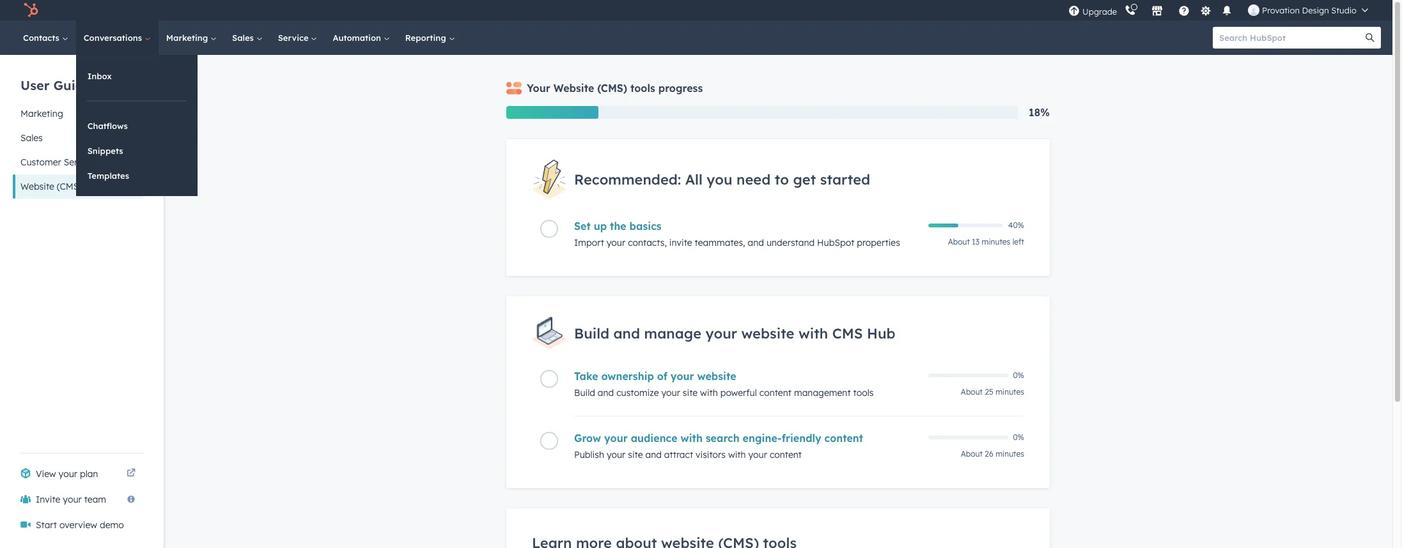 Task type: vqa. For each thing, say whether or not it's contained in the screenshot.
the bottom the Service
yes



Task type: locate. For each thing, give the bounding box(es) containing it.
website
[[554, 82, 594, 95], [20, 181, 54, 193]]

25
[[985, 388, 994, 397]]

website inside take ownership of your website build and customize your site with powerful content management tools
[[698, 370, 737, 383]]

your left team
[[63, 494, 82, 506]]

templates link
[[76, 164, 197, 188]]

[object object] complete progress bar
[[929, 224, 959, 228]]

0 vertical spatial site
[[683, 388, 698, 399]]

set up the basics import your contacts, invite teammates, and understand hubspot properties
[[574, 220, 900, 249]]

and down take
[[598, 388, 614, 399]]

service
[[278, 33, 311, 43], [64, 157, 95, 168]]

tools right management
[[854, 388, 874, 399]]

properties
[[857, 237, 900, 249]]

basics
[[630, 220, 662, 233]]

content down take ownership of your website button
[[760, 388, 792, 399]]

minutes right 26
[[996, 450, 1025, 459]]

sales up customer in the top of the page
[[20, 132, 43, 144]]

0% up about 25 minutes
[[1013, 371, 1025, 381]]

about for grow your audience with search engine-friendly content
[[961, 450, 983, 459]]

0%
[[1013, 371, 1025, 381], [1013, 433, 1025, 443]]

marketplaces image
[[1152, 6, 1164, 17]]

take
[[574, 370, 598, 383]]

website up the your website (cms) tools progress progress bar
[[554, 82, 594, 95]]

1 horizontal spatial site
[[683, 388, 698, 399]]

website for manage
[[742, 325, 795, 343]]

menu
[[1068, 0, 1378, 20]]

site down 'audience'
[[628, 450, 643, 461]]

build up take
[[574, 325, 610, 343]]

and down 'audience'
[[646, 450, 662, 461]]

1 vertical spatial website
[[20, 181, 54, 193]]

service right sales link at the left
[[278, 33, 311, 43]]

1 horizontal spatial sales
[[232, 33, 256, 43]]

and inside set up the basics import your contacts, invite teammates, and understand hubspot properties
[[748, 237, 764, 249]]

0 vertical spatial about
[[948, 237, 970, 247]]

your left plan
[[59, 469, 77, 480]]

your down 'the'
[[607, 237, 626, 249]]

site inside grow your audience with search engine-friendly content publish your site and attract visitors with your content
[[628, 450, 643, 461]]

0 horizontal spatial service
[[64, 157, 95, 168]]

marketing
[[166, 33, 210, 43], [20, 108, 63, 120]]

sales right 'marketing' link
[[232, 33, 256, 43]]

engine-
[[743, 432, 782, 445]]

upgrade image
[[1069, 5, 1080, 17]]

and down set up the basics button
[[748, 237, 764, 249]]

about
[[948, 237, 970, 247], [961, 388, 983, 397], [961, 450, 983, 459]]

understand
[[767, 237, 815, 249]]

up
[[594, 220, 607, 233]]

0 vertical spatial 0%
[[1013, 371, 1025, 381]]

0 vertical spatial build
[[574, 325, 610, 343]]

invite
[[670, 237, 692, 249]]

1 vertical spatial service
[[64, 157, 95, 168]]

about for take ownership of your website
[[961, 388, 983, 397]]

1 horizontal spatial website
[[554, 82, 594, 95]]

1 vertical spatial tools
[[854, 388, 874, 399]]

your website (cms) tools progress
[[527, 82, 703, 95]]

website up take ownership of your website button
[[742, 325, 795, 343]]

0 vertical spatial minutes
[[982, 237, 1011, 247]]

18%
[[1029, 106, 1050, 119]]

with down grow your audience with search engine-friendly content button
[[728, 450, 746, 461]]

started
[[820, 171, 871, 189]]

automation link
[[325, 20, 398, 55]]

build down take
[[574, 388, 595, 399]]

2 vertical spatial minutes
[[996, 450, 1025, 459]]

james peterson image
[[1249, 4, 1260, 16]]

website (cms) button
[[13, 175, 143, 199]]

start overview demo link
[[13, 513, 143, 539]]

0 vertical spatial marketing
[[166, 33, 210, 43]]

tools left progress
[[631, 82, 656, 95]]

guide
[[53, 77, 91, 93]]

invite your team button
[[13, 487, 143, 513]]

about left 25
[[961, 388, 983, 397]]

minutes for grow your audience with search engine-friendly content
[[996, 450, 1025, 459]]

with left the powerful
[[700, 388, 718, 399]]

about for set up the basics
[[948, 237, 970, 247]]

content
[[760, 388, 792, 399], [825, 432, 864, 445], [770, 450, 802, 461]]

1 horizontal spatial marketing
[[166, 33, 210, 43]]

0 horizontal spatial (cms)
[[57, 181, 82, 193]]

0 horizontal spatial tools
[[631, 82, 656, 95]]

with
[[799, 325, 828, 343], [700, 388, 718, 399], [681, 432, 703, 445], [728, 450, 746, 461]]

build
[[574, 325, 610, 343], [574, 388, 595, 399]]

1 horizontal spatial service
[[278, 33, 311, 43]]

1 0% from the top
[[1013, 371, 1025, 381]]

1 vertical spatial content
[[825, 432, 864, 445]]

your
[[527, 82, 551, 95]]

(cms)
[[598, 82, 627, 95], [57, 181, 82, 193]]

attract
[[664, 450, 693, 461]]

1 horizontal spatial tools
[[854, 388, 874, 399]]

site left the powerful
[[683, 388, 698, 399]]

tools
[[631, 82, 656, 95], [854, 388, 874, 399]]

you
[[707, 171, 733, 189]]

take ownership of your website button
[[574, 370, 921, 383]]

your website (cms) tools progress progress bar
[[507, 106, 599, 119]]

0 horizontal spatial website
[[698, 370, 737, 383]]

notifications button
[[1217, 0, 1238, 20]]

search image
[[1366, 33, 1375, 42]]

your right "publish"
[[607, 450, 626, 461]]

customer service button
[[13, 150, 143, 175]]

1 vertical spatial build
[[574, 388, 595, 399]]

your down engine- on the right bottom of page
[[749, 450, 768, 461]]

1 vertical spatial site
[[628, 450, 643, 461]]

marketing left sales link at the left
[[166, 33, 210, 43]]

your
[[607, 237, 626, 249], [706, 325, 738, 343], [671, 370, 694, 383], [662, 388, 681, 399], [604, 432, 628, 445], [607, 450, 626, 461], [749, 450, 768, 461], [59, 469, 77, 480], [63, 494, 82, 506]]

and up ownership
[[614, 325, 640, 343]]

1 vertical spatial minutes
[[996, 388, 1025, 397]]

1 vertical spatial marketing
[[20, 108, 63, 120]]

1 build from the top
[[574, 325, 610, 343]]

2 build from the top
[[574, 388, 595, 399]]

1 horizontal spatial website
[[742, 325, 795, 343]]

0 horizontal spatial site
[[628, 450, 643, 461]]

website up the powerful
[[698, 370, 737, 383]]

user guide
[[20, 77, 91, 93]]

service up website (cms) button
[[64, 157, 95, 168]]

conversations
[[84, 33, 144, 43]]

manage
[[644, 325, 702, 343]]

about left 26
[[961, 450, 983, 459]]

about left the 13 on the right top of the page
[[948, 237, 970, 247]]

automation
[[333, 33, 384, 43]]

team
[[84, 494, 106, 506]]

0 horizontal spatial marketing
[[20, 108, 63, 120]]

2 vertical spatial about
[[961, 450, 983, 459]]

(cms) inside button
[[57, 181, 82, 193]]

marketing down user
[[20, 108, 63, 120]]

hub
[[867, 325, 896, 343]]

0 vertical spatial (cms)
[[598, 82, 627, 95]]

about 26 minutes
[[961, 450, 1025, 459]]

1 vertical spatial about
[[961, 388, 983, 397]]

need
[[737, 171, 771, 189]]

provation
[[1263, 5, 1300, 15]]

0 vertical spatial website
[[742, 325, 795, 343]]

content down friendly in the right bottom of the page
[[770, 450, 802, 461]]

1 vertical spatial sales
[[20, 132, 43, 144]]

view your plan
[[36, 469, 98, 480]]

start
[[36, 520, 57, 532]]

your inside set up the basics import your contacts, invite teammates, and understand hubspot properties
[[607, 237, 626, 249]]

snippets link
[[76, 139, 197, 163]]

ownership
[[602, 370, 654, 383]]

0 horizontal spatial website
[[20, 181, 54, 193]]

13
[[972, 237, 980, 247]]

1 vertical spatial 0%
[[1013, 433, 1025, 443]]

website
[[742, 325, 795, 343], [698, 370, 737, 383]]

inbox
[[87, 71, 112, 81]]

0% up about 26 minutes
[[1013, 433, 1025, 443]]

sales
[[232, 33, 256, 43], [20, 132, 43, 144]]

minutes right 25
[[996, 388, 1025, 397]]

marketing inside button
[[20, 108, 63, 120]]

with up attract
[[681, 432, 703, 445]]

0 horizontal spatial sales
[[20, 132, 43, 144]]

minutes right the 13 on the right top of the page
[[982, 237, 1011, 247]]

content right friendly in the right bottom of the page
[[825, 432, 864, 445]]

0 vertical spatial content
[[760, 388, 792, 399]]

friendly
[[782, 432, 822, 445]]

user guide views element
[[13, 55, 143, 199]]

service inside "button"
[[64, 157, 95, 168]]

2 0% from the top
[[1013, 433, 1025, 443]]

website down customer in the top of the page
[[20, 181, 54, 193]]

view
[[36, 469, 56, 480]]

your down of
[[662, 388, 681, 399]]

visitors
[[696, 450, 726, 461]]

minutes
[[982, 237, 1011, 247], [996, 388, 1025, 397], [996, 450, 1025, 459]]

1 vertical spatial website
[[698, 370, 737, 383]]

all
[[685, 171, 703, 189]]

calling icon button
[[1120, 2, 1142, 19]]

1 vertical spatial (cms)
[[57, 181, 82, 193]]



Task type: describe. For each thing, give the bounding box(es) containing it.
set up the basics button
[[574, 220, 921, 233]]

grow your audience with search engine-friendly content button
[[574, 432, 921, 445]]

Search HubSpot search field
[[1213, 27, 1370, 49]]

settings link
[[1198, 4, 1214, 17]]

start overview demo
[[36, 520, 124, 532]]

build inside take ownership of your website build and customize your site with powerful content management tools
[[574, 388, 595, 399]]

website (cms)
[[20, 181, 82, 193]]

sales button
[[13, 126, 143, 150]]

with left cms
[[799, 325, 828, 343]]

about 13 minutes left
[[948, 237, 1025, 247]]

sales inside button
[[20, 132, 43, 144]]

website inside website (cms) button
[[20, 181, 54, 193]]

build and manage your website with cms hub
[[574, 325, 896, 343]]

customer
[[20, 157, 61, 168]]

customer service
[[20, 157, 95, 168]]

marketplaces button
[[1144, 0, 1171, 20]]

1 horizontal spatial (cms)
[[598, 82, 627, 95]]

help button
[[1174, 0, 1195, 20]]

grow
[[574, 432, 601, 445]]

26
[[985, 450, 994, 459]]

progress
[[659, 82, 703, 95]]

notifications image
[[1222, 6, 1233, 17]]

content inside take ownership of your website build and customize your site with powerful content management tools
[[760, 388, 792, 399]]

settings image
[[1200, 5, 1212, 17]]

customize
[[617, 388, 659, 399]]

grow your audience with search engine-friendly content publish your site and attract visitors with your content
[[574, 432, 864, 461]]

studio
[[1332, 5, 1357, 15]]

take ownership of your website build and customize your site with powerful content management tools
[[574, 370, 874, 399]]

to
[[775, 171, 789, 189]]

contacts
[[23, 33, 62, 43]]

recommended:
[[574, 171, 681, 189]]

snippets
[[87, 146, 123, 156]]

site inside take ownership of your website build and customize your site with powerful content management tools
[[683, 388, 698, 399]]

demo
[[100, 520, 124, 532]]

search
[[706, 432, 740, 445]]

minutes for set up the basics
[[982, 237, 1011, 247]]

calling icon image
[[1125, 5, 1137, 17]]

import
[[574, 237, 604, 249]]

minutes for take ownership of your website
[[996, 388, 1025, 397]]

invite
[[36, 494, 60, 506]]

0 vertical spatial sales
[[232, 33, 256, 43]]

service link
[[270, 20, 325, 55]]

provation design studio
[[1263, 5, 1357, 15]]

inbox link
[[76, 64, 197, 88]]

hubspot image
[[23, 3, 38, 18]]

publish
[[574, 450, 604, 461]]

hubspot
[[817, 237, 855, 249]]

40%
[[1009, 221, 1025, 230]]

contacts,
[[628, 237, 667, 249]]

invite your team
[[36, 494, 106, 506]]

your inside 'link'
[[59, 469, 77, 480]]

with inside take ownership of your website build and customize your site with powerful content management tools
[[700, 388, 718, 399]]

search button
[[1360, 27, 1382, 49]]

marketing link
[[159, 20, 225, 55]]

teammates,
[[695, 237, 746, 249]]

plan
[[80, 469, 98, 480]]

0 vertical spatial website
[[554, 82, 594, 95]]

the
[[610, 220, 627, 233]]

tools inside take ownership of your website build and customize your site with powerful content management tools
[[854, 388, 874, 399]]

set
[[574, 220, 591, 233]]

conversations menu
[[76, 55, 197, 196]]

0% for take ownership of your website
[[1013, 371, 1025, 381]]

your right grow
[[604, 432, 628, 445]]

overview
[[59, 520, 97, 532]]

website for of
[[698, 370, 737, 383]]

provation design studio button
[[1241, 0, 1376, 20]]

powerful
[[721, 388, 757, 399]]

audience
[[631, 432, 678, 445]]

sales link
[[225, 20, 270, 55]]

and inside take ownership of your website build and customize your site with powerful content management tools
[[598, 388, 614, 399]]

of
[[657, 370, 668, 383]]

your inside button
[[63, 494, 82, 506]]

get
[[793, 171, 816, 189]]

2 vertical spatial content
[[770, 450, 802, 461]]

menu containing provation design studio
[[1068, 0, 1378, 20]]

reporting link
[[398, 20, 463, 55]]

user
[[20, 77, 50, 93]]

hubspot link
[[15, 3, 48, 18]]

upgrade
[[1083, 6, 1117, 16]]

help image
[[1179, 6, 1190, 17]]

reporting
[[405, 33, 449, 43]]

marketing button
[[13, 102, 143, 126]]

link opens in a new window image
[[127, 467, 136, 482]]

your right 'manage'
[[706, 325, 738, 343]]

about 25 minutes
[[961, 388, 1025, 397]]

view your plan link
[[13, 462, 143, 487]]

0% for grow your audience with search engine-friendly content
[[1013, 433, 1025, 443]]

contacts link
[[15, 20, 76, 55]]

design
[[1303, 5, 1330, 15]]

and inside grow your audience with search engine-friendly content publish your site and attract visitors with your content
[[646, 450, 662, 461]]

cms
[[833, 325, 863, 343]]

0 vertical spatial tools
[[631, 82, 656, 95]]

link opens in a new window image
[[127, 469, 136, 479]]

templates
[[87, 171, 129, 181]]

recommended: all you need to get started
[[574, 171, 871, 189]]

0 vertical spatial service
[[278, 33, 311, 43]]

your right of
[[671, 370, 694, 383]]

left
[[1013, 237, 1025, 247]]



